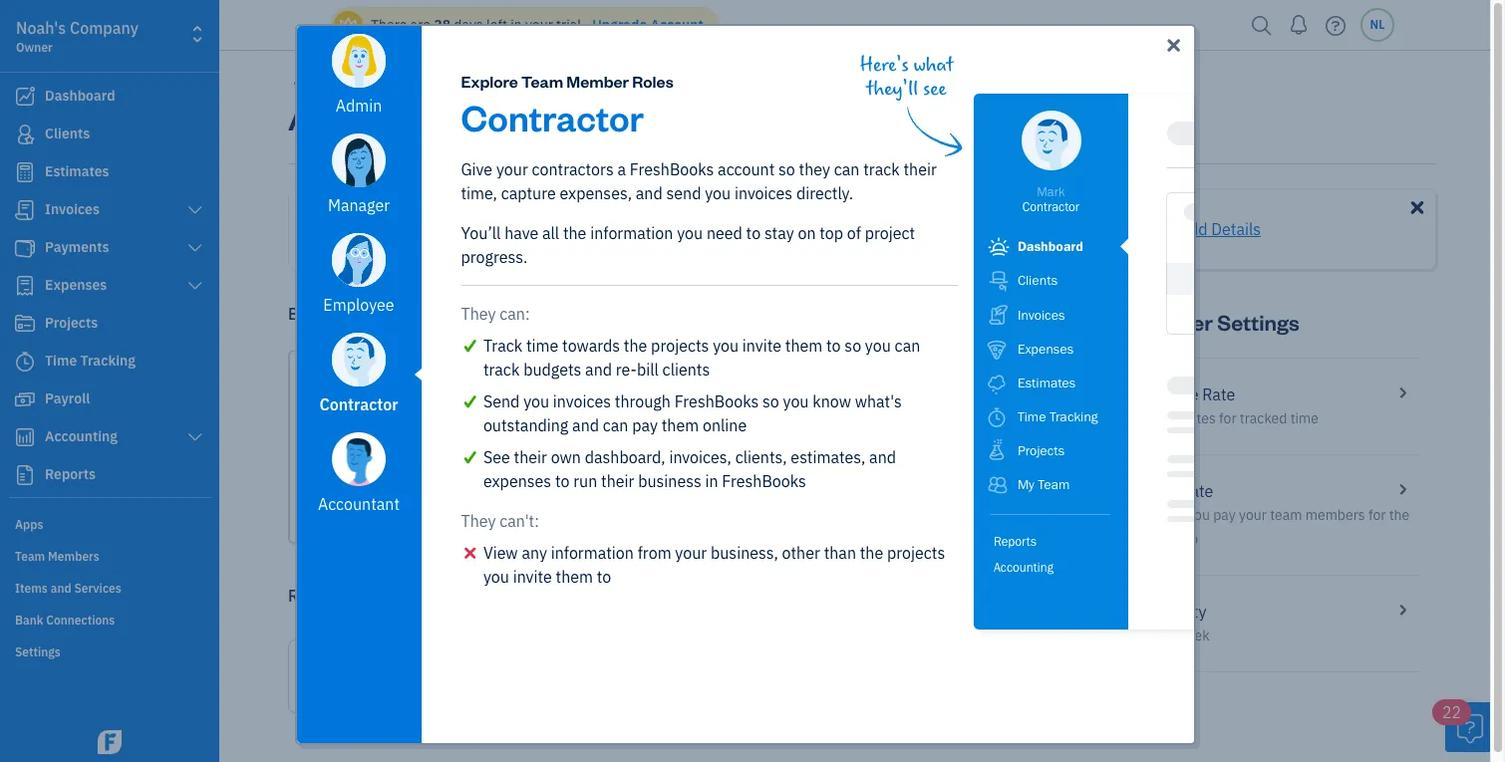 Task type: vqa. For each thing, say whether or not it's contained in the screenshot.


Task type: locate. For each thing, give the bounding box(es) containing it.
1 vertical spatial their
[[514, 448, 547, 468]]

contractor dialog
[[0, 0, 1491, 763]]

you up outstanding
[[524, 392, 549, 412]]

1 horizontal spatial in
[[705, 472, 718, 492]]

: right address
[[535, 512, 539, 531]]

1 horizontal spatial of
[[847, 223, 861, 243]]

0 horizontal spatial contractor
[[319, 395, 398, 415]]

need
[[707, 223, 743, 243]]

they down much
[[1152, 530, 1179, 548]]

1 horizontal spatial aisha
[[430, 374, 489, 406]]

0 horizontal spatial they
[[799, 160, 831, 179]]

1 horizontal spatial team
[[522, 71, 563, 92]]

rate right 'cost'
[[1181, 482, 1214, 502]]

employee down permissions
[[354, 667, 425, 687]]

2 chevron large down image from the top
[[186, 278, 204, 294]]

can up directly.
[[834, 160, 860, 179]]

employee
[[323, 295, 394, 315], [354, 667, 425, 687]]

role
[[288, 586, 321, 606]]

2 horizontal spatial their
[[904, 160, 937, 179]]

0 vertical spatial check image
[[461, 334, 480, 358]]

1 vertical spatial them
[[662, 416, 699, 436]]

check image left "track"
[[461, 334, 480, 358]]

1 horizontal spatial time
[[1291, 410, 1319, 428]]

1 horizontal spatial team
[[1270, 507, 1303, 524]]

28
[[434, 16, 451, 34]]

a
[[618, 160, 626, 179]]

set for set cost rate
[[1118, 482, 1141, 502]]

information
[[331, 304, 419, 324]]

can up "track"
[[500, 304, 525, 324]]

4 set from the top
[[1118, 602, 1141, 622]]

apps image
[[15, 516, 213, 532]]

and down towards
[[585, 360, 612, 380]]

1 vertical spatial aisha
[[430, 374, 489, 406]]

check image
[[461, 334, 480, 358], [461, 446, 480, 470]]

chevron large down image for expense icon
[[186, 278, 204, 294]]

hourly
[[1142, 410, 1181, 428]]

0 horizontal spatial for
[[1220, 410, 1237, 428]]

check image
[[461, 390, 480, 414]]

for right members
[[1369, 507, 1386, 524]]

3 set from the top
[[1118, 482, 1141, 502]]

2 vertical spatial track
[[483, 360, 520, 380]]

pay down through
[[632, 416, 658, 436]]

all
[[542, 223, 560, 243]]

billable
[[1145, 385, 1199, 405]]

1 vertical spatial in
[[705, 472, 718, 492]]

0 horizontal spatial team
[[312, 73, 351, 93]]

0 vertical spatial aisha
[[288, 96, 373, 139]]

1 vertical spatial contractor
[[319, 395, 398, 415]]

0 horizontal spatial in
[[511, 16, 522, 34]]

1 vertical spatial freshbooks
[[675, 392, 759, 412]]

aj
[[344, 434, 372, 466]]

40:00
[[1118, 627, 1155, 645]]

chevron large down image
[[186, 240, 204, 256], [186, 278, 204, 294], [186, 430, 204, 446]]

aisha.johnson@noahlott.com
[[462, 444, 648, 462]]

1 check image from the top
[[461, 334, 480, 358]]

1 horizontal spatial :
[[535, 512, 539, 531]]

their down dashboard,
[[601, 472, 635, 492]]

team inside how much you pay your team members for the work they do
[[1270, 507, 1303, 524]]

you down view
[[483, 567, 509, 587]]

2 vertical spatial them
[[556, 567, 593, 587]]

phone
[[1065, 219, 1110, 239]]

projects
[[651, 336, 709, 356], [887, 543, 946, 563]]

0 horizontal spatial invite
[[513, 567, 552, 587]]

johnson for aisha  johnson
[[495, 374, 586, 406]]

1 horizontal spatial pay
[[1214, 507, 1236, 524]]

0 vertical spatial track
[[864, 160, 900, 179]]

can up what's
[[895, 336, 921, 356]]

0 vertical spatial johnson
[[379, 96, 508, 139]]

0 vertical spatial :
[[525, 304, 530, 324]]

invite inside track time towards the projects you invite them to so you can track budgets and re-bill clients
[[743, 336, 782, 356]]

to
[[746, 223, 761, 243], [827, 336, 841, 356], [555, 472, 570, 492], [597, 567, 612, 587]]

1 vertical spatial pay
[[1214, 507, 1236, 524]]

set up how at the bottom
[[1118, 482, 1141, 502]]

johnson for aisha johnson
[[379, 96, 508, 139]]

stay
[[765, 223, 794, 243]]

your
[[525, 16, 553, 34], [496, 160, 528, 179], [528, 219, 560, 239], [1239, 507, 1267, 524], [675, 543, 707, 563]]

invite
[[743, 336, 782, 356], [513, 567, 552, 587]]

address,
[[968, 219, 1031, 239]]

: up budgets
[[525, 304, 530, 324]]

freshbooks inside give your contractors a freshbooks account so they can track their time, capture expenses, and send you invoices directly.
[[630, 160, 714, 179]]

close image
[[1164, 34, 1184, 58]]

they can't :
[[461, 512, 539, 531]]

1 vertical spatial time
[[1291, 410, 1319, 428]]

for
[[1220, 410, 1237, 428], [1369, 507, 1386, 524]]

1 vertical spatial projects
[[887, 543, 946, 563]]

1 horizontal spatial them
[[662, 416, 699, 436]]

for right rates
[[1220, 410, 1237, 428]]

to left run
[[555, 472, 570, 492]]

own
[[551, 448, 581, 468]]

1 horizontal spatial for
[[1369, 507, 1386, 524]]

1 vertical spatial no
[[462, 500, 480, 517]]

contractor up aj
[[319, 395, 398, 415]]

you inside give your contractors a freshbooks account so they can track their time, capture expenses, and send you invoices directly.
[[705, 183, 731, 203]]

time right tracked
[[1291, 410, 1319, 428]]

can up dashboard,
[[603, 416, 629, 436]]

them
[[786, 336, 823, 356], [662, 416, 699, 436], [556, 567, 593, 587]]

1 horizontal spatial invoices
[[735, 183, 793, 203]]

there
[[371, 16, 407, 34]]

pay inside how much you pay your team members for the work they do
[[1214, 507, 1236, 524]]

progress.
[[461, 247, 528, 267]]

in down the invoices,
[[705, 472, 718, 492]]

track inside give your contractors a freshbooks account so they can track their time, capture expenses, and send you invoices directly.
[[864, 160, 900, 179]]

0 vertical spatial invite
[[743, 336, 782, 356]]

so up know at bottom right
[[845, 336, 862, 356]]

send you invoices through freshbooks so you know what's outstanding and can pay them online
[[483, 392, 902, 436]]

aisha
[[288, 96, 373, 139], [430, 374, 489, 406]]

2 horizontal spatial them
[[786, 336, 823, 356]]

to right sent
[[597, 567, 612, 587]]

0 vertical spatial information
[[590, 223, 673, 243]]

set billable rate
[[1118, 385, 1236, 405]]

you inside the you'll have all the information you need to stay on top of project progress.
[[677, 223, 703, 243]]

to inside track time towards the projects you invite them to so you can track budgets and re-bill clients
[[827, 336, 841, 356]]

information inside the you'll have all the information you need to stay on top of project progress.
[[590, 223, 673, 243]]

freshbooks inside send you invoices through freshbooks so you know what's outstanding and can pay them online
[[675, 392, 759, 412]]

see their own dashboard, invoices, clients, estimates, and expenses to run their business in freshbooks
[[483, 448, 896, 492]]

they
[[461, 304, 496, 324], [461, 512, 496, 531]]

in right left at the left top
[[511, 16, 522, 34]]

information
[[590, 223, 673, 243], [551, 543, 634, 563]]

0 vertical spatial pay
[[632, 416, 658, 436]]

the right than
[[860, 543, 884, 563]]

0 vertical spatial them
[[786, 336, 823, 356]]

1 horizontal spatial their
[[601, 472, 635, 492]]

2 vertical spatial chevron large down image
[[186, 430, 204, 446]]

the inside how much you pay your team members for the work they do
[[1390, 507, 1410, 524]]

1 vertical spatial they
[[1152, 530, 1179, 548]]

1 horizontal spatial invite
[[743, 336, 782, 356]]

you'll
[[461, 223, 501, 243]]

no left address
[[462, 500, 480, 517]]

and up own at bottom left
[[572, 416, 599, 436]]

0 horizontal spatial pay
[[632, 416, 658, 436]]

they up directly.
[[799, 160, 831, 179]]

your right from
[[675, 543, 707, 563]]

information down expenses,
[[590, 223, 673, 243]]

so inside give your contractors a freshbooks account so they can track their time, capture expenses, and send you invoices directly.
[[779, 160, 795, 179]]

the inside the you'll have all the information you need to stay on top of project progress.
[[563, 223, 587, 243]]

manager
[[328, 195, 390, 215]]

than
[[824, 543, 856, 563]]

0 vertical spatial they
[[799, 160, 831, 179]]

they
[[799, 160, 831, 179], [1152, 530, 1179, 548]]

freshbooks inside 'see their own dashboard, invoices, clients, estimates, and expenses to run their business in freshbooks'
[[722, 472, 806, 492]]

track time towards the projects you invite them to so you can track budgets and re-bill clients
[[483, 336, 921, 380]]

they up "track"
[[461, 304, 496, 324]]

time,
[[461, 183, 497, 203]]

so inside send you invoices through freshbooks so you know what's outstanding and can pay them online
[[763, 392, 779, 412]]

3 chevron large down image from the top
[[186, 430, 204, 446]]

1 they from the top
[[461, 304, 496, 324]]

their up job on the right of the page
[[904, 160, 937, 179]]

invoices down budgets
[[553, 392, 611, 412]]

left
[[487, 16, 507, 34]]

here's
[[860, 54, 909, 77]]

they'll
[[867, 78, 919, 101]]

track
[[864, 160, 900, 179], [470, 219, 507, 239], [483, 360, 520, 380]]

0 vertical spatial no
[[462, 472, 480, 490]]

in inside 'see their own dashboard, invoices, clients, estimates, and expenses to run their business in freshbooks'
[[705, 472, 718, 492]]

2 set from the top
[[1118, 410, 1138, 428]]

additional
[[742, 219, 813, 239]]

so right account
[[779, 160, 795, 179]]

their up expenses
[[514, 448, 547, 468]]

team inside contractor dialog
[[522, 71, 563, 92]]

check image for track
[[461, 334, 480, 358]]

freshbooks up online
[[675, 392, 759, 412]]

track up "like"
[[864, 160, 900, 179]]

of left all
[[511, 219, 525, 239]]

set left hourly
[[1118, 410, 1138, 428]]

check image left see
[[461, 446, 480, 470]]

set hourly rates for tracked time
[[1118, 410, 1319, 428]]

expenses,
[[560, 183, 632, 203]]

contractor
[[461, 94, 644, 141], [319, 395, 398, 415]]

no left phone on the bottom left
[[462, 472, 480, 490]]

re-
[[616, 360, 637, 380]]

team right explore
[[522, 71, 563, 92]]

projects up clients
[[651, 336, 709, 356]]

so
[[779, 160, 795, 179], [845, 336, 862, 356], [763, 392, 779, 412]]

them inside track time towards the projects you invite them to so you can track budgets and re-bill clients
[[786, 336, 823, 356]]

johnson up outstanding
[[495, 374, 586, 406]]

track inside track time towards the projects you invite them to so you can track budgets and re-bill clients
[[483, 360, 520, 380]]

1 vertical spatial they
[[461, 512, 496, 531]]

1 vertical spatial check image
[[461, 446, 480, 470]]

0 vertical spatial invoices
[[735, 183, 793, 203]]

projects inside track time towards the projects you invite them to so you can track budgets and re-bill clients
[[651, 336, 709, 356]]

close image
[[461, 541, 480, 565]]

set left 'billable' at the right of the page
[[1118, 385, 1141, 405]]

directly.
[[797, 183, 854, 203]]

the inside information from your business, other than the projects you invite them to
[[860, 543, 884, 563]]

admin button
[[297, 26, 421, 126]]

chevron large down image for chart icon
[[186, 430, 204, 446]]

0 vertical spatial time
[[526, 336, 559, 356]]

time up budgets
[[526, 336, 559, 356]]

1 vertical spatial chevron large down image
[[186, 278, 204, 294]]

you right send
[[705, 183, 731, 203]]

0 vertical spatial team
[[564, 219, 601, 239]]

0 vertical spatial they
[[461, 304, 496, 324]]

2 vertical spatial freshbooks
[[722, 472, 806, 492]]

to left stay
[[746, 223, 761, 243]]

the right members
[[1390, 507, 1410, 524]]

projects right than
[[887, 543, 946, 563]]

1 chevron large down image from the top
[[186, 240, 204, 256]]

invite down any
[[513, 567, 552, 587]]

pay right much
[[1214, 507, 1236, 524]]

aisha down the team members link
[[288, 96, 373, 139]]

online
[[703, 416, 747, 436]]

information right any
[[551, 543, 634, 563]]

employee up contractor button
[[323, 295, 394, 315]]

they up close image
[[461, 512, 496, 531]]

1 vertical spatial so
[[845, 336, 862, 356]]

invitation sent
[[461, 587, 557, 605]]

aisha down "track"
[[430, 374, 489, 406]]

add details link
[[1179, 217, 1261, 241]]

their inside give your contractors a freshbooks account so they can track their time, capture expenses, and send you invoices directly.
[[904, 160, 937, 179]]

freshbooks down clients, at the bottom of page
[[722, 472, 806, 492]]

team members
[[312, 73, 422, 93]]

1 vertical spatial :
[[535, 512, 539, 531]]

contractor inside button
[[319, 395, 398, 415]]

0 vertical spatial employee
[[323, 295, 394, 315]]

freshbooks
[[630, 160, 714, 179], [675, 392, 759, 412], [722, 472, 806, 492]]

johnson
[[379, 96, 508, 139], [495, 374, 586, 406]]

:
[[525, 304, 530, 324], [535, 512, 539, 531]]

set up the 40:00
[[1118, 602, 1141, 622]]

team up "admin"
[[312, 73, 351, 93]]

rate up set hourly rates for tracked time
[[1203, 385, 1236, 405]]

1 vertical spatial for
[[1369, 507, 1386, 524]]

1 vertical spatial invoices
[[553, 392, 611, 412]]

1 horizontal spatial they
[[1152, 530, 1179, 548]]

time inside track time towards the projects you invite them to so you can track budgets and re-bill clients
[[526, 336, 559, 356]]

can
[[834, 160, 860, 179], [500, 304, 525, 324], [895, 336, 921, 356], [603, 416, 629, 436]]

invite up online
[[743, 336, 782, 356]]

team right all
[[564, 219, 601, 239]]

track down "track"
[[483, 360, 520, 380]]

2 vertical spatial their
[[601, 472, 635, 492]]

contractor down explore team member roles
[[461, 94, 644, 141]]

rate
[[1203, 385, 1236, 405], [1181, 482, 1214, 502]]

invoices down account
[[735, 183, 793, 203]]

they inside give your contractors a freshbooks account so they can track their time, capture expenses, and send you invoices directly.
[[799, 160, 831, 179]]

0 horizontal spatial projects
[[651, 336, 709, 356]]

invoice image
[[13, 200, 37, 220]]

0 horizontal spatial :
[[525, 304, 530, 324]]

0 vertical spatial rate
[[1203, 385, 1236, 405]]

invite inside information from your business, other than the projects you invite them to
[[513, 567, 552, 587]]

of right top at the top of page
[[847, 223, 861, 243]]

the inside track time towards the projects you invite them to so you can track budgets and re-bill clients
[[624, 336, 647, 356]]

0 horizontal spatial time
[[526, 336, 559, 356]]

to inside information from your business, other than the projects you invite them to
[[597, 567, 612, 587]]

project image
[[13, 314, 37, 334]]

like
[[869, 219, 894, 239]]

0 vertical spatial projects
[[651, 336, 709, 356]]

main element
[[0, 0, 269, 763]]

1 vertical spatial team
[[1270, 507, 1303, 524]]

your inside give your contractors a freshbooks account so they can track their time, capture expenses, and send you invoices directly.
[[496, 160, 528, 179]]

you left need
[[677, 223, 703, 243]]

rate for set cost rate
[[1181, 482, 1214, 502]]

2 vertical spatial so
[[763, 392, 779, 412]]

0 vertical spatial their
[[904, 160, 937, 179]]

0 horizontal spatial invoices
[[553, 392, 611, 412]]

2 check image from the top
[[461, 446, 480, 470]]

1 vertical spatial information
[[551, 543, 634, 563]]

1 vertical spatial johnson
[[495, 374, 586, 406]]

1 vertical spatial invite
[[513, 567, 552, 587]]

1 set from the top
[[1118, 385, 1141, 405]]

can inside give your contractors a freshbooks account so they can track their time, capture expenses, and send you invoices directly.
[[834, 160, 860, 179]]

accountant button
[[297, 425, 421, 524]]

aisha for aisha  johnson
[[430, 374, 489, 406]]

1 vertical spatial track
[[470, 219, 507, 239]]

for inside how much you pay your team members for the work they do
[[1369, 507, 1386, 524]]

project
[[865, 223, 915, 243]]

your up capture in the left top of the page
[[496, 160, 528, 179]]

0 vertical spatial freshbooks
[[630, 160, 714, 179]]

see
[[923, 78, 947, 101]]

0 horizontal spatial aisha
[[288, 96, 373, 139]]

estimate image
[[13, 163, 37, 182]]

aisha for aisha johnson
[[288, 96, 373, 139]]

expense image
[[13, 276, 37, 296]]

so up clients, at the bottom of page
[[763, 392, 779, 412]]

payment image
[[13, 238, 37, 258]]

bank connections image
[[15, 612, 213, 628]]

johnson down explore
[[379, 96, 508, 139]]

to up know at bottom right
[[827, 336, 841, 356]]

and right estimates,
[[870, 448, 896, 468]]

1 horizontal spatial projects
[[887, 543, 946, 563]]

can inside track time towards the projects you invite them to so you can track budgets and re-bill clients
[[895, 336, 921, 356]]

team left members
[[1270, 507, 1303, 524]]

0 vertical spatial so
[[779, 160, 795, 179]]

0 vertical spatial in
[[511, 16, 522, 34]]

2 they from the top
[[461, 512, 496, 531]]

1 no from the top
[[462, 472, 480, 490]]

any
[[522, 543, 547, 563]]

0 horizontal spatial them
[[556, 567, 593, 587]]

set
[[1118, 385, 1141, 405], [1118, 410, 1138, 428], [1118, 482, 1141, 502], [1118, 602, 1141, 622]]

on
[[798, 223, 816, 243]]

the right all
[[563, 223, 587, 243]]

and left send
[[636, 183, 663, 203]]

role and permissions
[[288, 586, 445, 606]]

chevron large down image for the payment image
[[186, 240, 204, 256]]

track up progress.
[[470, 219, 507, 239]]

you up do
[[1188, 507, 1210, 524]]

explore
[[461, 71, 518, 92]]

through
[[615, 392, 671, 412]]

edit link
[[956, 376, 1008, 398]]

the up re-
[[624, 336, 647, 356]]

1 horizontal spatial contractor
[[461, 94, 644, 141]]

your left members
[[1239, 507, 1267, 524]]

freshbooks up send
[[630, 160, 714, 179]]

you inside information from your business, other than the projects you invite them to
[[483, 567, 509, 587]]

1 vertical spatial rate
[[1181, 482, 1214, 502]]

0 vertical spatial chevron large down image
[[186, 240, 204, 256]]

view any
[[483, 543, 547, 563]]



Task type: describe. For each thing, give the bounding box(es) containing it.
can't
[[500, 512, 535, 531]]

towards
[[562, 336, 620, 356]]

and inside give your contractors a freshbooks account so they can track their time, capture expenses, and send you invoices directly.
[[636, 183, 663, 203]]

to inside 'see their own dashboard, invoices, clients, estimates, and expenses to run their business in freshbooks'
[[555, 472, 570, 492]]

top
[[820, 223, 844, 243]]

set capacity
[[1118, 602, 1207, 622]]

your inside information from your business, other than the projects you invite them to
[[675, 543, 707, 563]]

upgrade account link
[[588, 16, 704, 34]]

search image
[[1246, 10, 1278, 40]]

timer image
[[13, 352, 37, 372]]

estimates,
[[791, 448, 866, 468]]

dashboard image
[[13, 87, 37, 107]]

see
[[483, 448, 510, 468]]

1 vertical spatial employee
[[354, 667, 425, 687]]

run
[[574, 472, 598, 492]]

give
[[461, 160, 493, 179]]

clients
[[663, 360, 710, 380]]

2 no from the top
[[462, 500, 480, 517]]

invoices inside give your contractors a freshbooks account so they can track their time, capture expenses, and send you invoices directly.
[[735, 183, 793, 203]]

: for they can't :
[[535, 512, 539, 531]]

to inside the you'll have all the information you need to stay on top of project progress.
[[746, 223, 761, 243]]

have
[[505, 223, 539, 243]]

send
[[483, 392, 520, 412]]

noah's
[[16, 18, 66, 38]]

keep
[[430, 219, 467, 239]]

there are 28 days left in your trial. upgrade account
[[371, 16, 704, 34]]

they for they can't
[[461, 512, 496, 531]]

set for set hourly rates for tracked time
[[1118, 410, 1138, 428]]

and right role
[[325, 586, 352, 606]]

crown image
[[338, 14, 359, 35]]

give your contractors a freshbooks account so they can track their time, capture expenses, and send you invoices directly.
[[461, 160, 937, 203]]

can inside send you invoices through freshbooks so you know what's outstanding and can pay them online
[[603, 416, 629, 436]]

set for set billable rate
[[1118, 385, 1141, 405]]

member
[[604, 219, 665, 239]]

admin
[[336, 96, 382, 116]]

send
[[667, 183, 701, 203]]

cost
[[1145, 482, 1177, 502]]

you'll have all the information you need to stay on top of project progress.
[[461, 223, 915, 267]]

you up what's
[[865, 336, 891, 356]]

how
[[1118, 507, 1146, 524]]

roles
[[632, 71, 674, 92]]

job
[[898, 219, 924, 239]]

you inside how much you pay your team members for the work they do
[[1188, 507, 1210, 524]]

adding
[[689, 219, 738, 239]]

set cost rate
[[1118, 482, 1214, 502]]

: for they can :
[[525, 304, 530, 324]]

what's
[[855, 392, 902, 412]]

address
[[483, 500, 534, 517]]

them inside send you invoices through freshbooks so you know what's outstanding and can pay them online
[[662, 416, 699, 436]]

days
[[454, 16, 483, 34]]

tip:
[[398, 219, 426, 239]]

go to help image
[[1320, 10, 1352, 40]]

your down capture in the left top of the page
[[528, 219, 560, 239]]

invitation
[[461, 587, 524, 605]]

and inside 'see their own dashboard, invoices, clients, estimates, and expenses to run their business in freshbooks'
[[870, 448, 896, 468]]

invoices inside send you invoices through freshbooks so you know what's outstanding and can pay them online
[[553, 392, 611, 412]]

0 horizontal spatial of
[[511, 219, 525, 239]]

chart image
[[13, 428, 37, 448]]

and inside send you invoices through freshbooks so you know what's outstanding and can pay them online
[[572, 416, 599, 436]]

money image
[[13, 390, 37, 410]]

noah's company owner
[[16, 18, 139, 55]]

member
[[567, 71, 629, 92]]

view
[[483, 543, 518, 563]]

chevron large down image
[[186, 202, 204, 218]]

0 horizontal spatial their
[[514, 448, 547, 468]]

0 horizontal spatial team
[[564, 219, 601, 239]]

rate for set billable rate
[[1203, 385, 1236, 405]]

your inside how much you pay your team members for the work they do
[[1239, 507, 1267, 524]]

client image
[[13, 125, 37, 145]]

title,
[[928, 219, 964, 239]]

you left know at bottom right
[[783, 392, 809, 412]]

trial.
[[556, 16, 585, 34]]

aisha.johnson@noahlott.com no phone number no address
[[462, 444, 648, 517]]

items and services image
[[15, 580, 213, 596]]

what
[[914, 54, 954, 77]]

business
[[638, 472, 702, 492]]

set for set capacity
[[1118, 602, 1141, 622]]

other
[[782, 543, 820, 563]]

edit
[[980, 376, 1008, 396]]

team members link
[[288, 71, 422, 95]]

business,
[[711, 543, 778, 563]]

hr/week
[[1159, 627, 1210, 645]]

they for they can
[[461, 304, 496, 324]]

capacity
[[1145, 602, 1207, 622]]

owner
[[16, 40, 53, 55]]

manager button
[[297, 126, 421, 225]]

account
[[718, 160, 775, 179]]

accountant
[[318, 495, 400, 514]]

capture
[[501, 183, 556, 203]]

number.
[[1114, 219, 1175, 239]]

permissions
[[356, 586, 445, 606]]

of inside the you'll have all the information you need to stay on top of project progress.
[[847, 223, 861, 243]]

dashboard,
[[585, 448, 666, 468]]

work
[[1118, 530, 1149, 548]]

so inside track time towards the projects you invite them to so you can track budgets and re-bill clients
[[845, 336, 862, 356]]

them inside information from your business, other than the projects you invite them to
[[556, 567, 593, 587]]

tracked
[[1240, 410, 1288, 428]]

pro tip: keep track of your team member by adding additional details like job title, address, and phone number. add details
[[369, 219, 1261, 239]]

0 vertical spatial contractor
[[461, 94, 644, 141]]

by
[[669, 219, 686, 239]]

pay inside send you invoices through freshbooks so you know what's outstanding and can pay them online
[[632, 416, 658, 436]]

account
[[651, 16, 704, 34]]

rates
[[1184, 410, 1216, 428]]

and left phone
[[1034, 219, 1061, 239]]

track
[[483, 336, 523, 356]]

0 vertical spatial for
[[1220, 410, 1237, 428]]

projects inside information from your business, other than the projects you invite them to
[[887, 543, 946, 563]]

they can :
[[461, 304, 530, 324]]

your left trial.
[[525, 16, 553, 34]]

employee button
[[297, 225, 421, 325]]

pro
[[369, 219, 394, 239]]

details
[[817, 219, 865, 239]]

aisha  johnson
[[430, 374, 586, 406]]

settings image
[[15, 644, 213, 660]]

employee inside button
[[323, 295, 394, 315]]

expenses
[[483, 472, 552, 492]]

explore team member roles
[[461, 71, 674, 92]]

basic information
[[288, 304, 419, 324]]

you up send you invoices through freshbooks so you know what's outstanding and can pay them online at bottom
[[713, 336, 739, 356]]

outstanding
[[483, 416, 569, 436]]

aisha johnson
[[288, 96, 508, 139]]

and inside track time towards the projects you invite them to so you can track budgets and re-bill clients
[[585, 360, 612, 380]]

primary default image
[[1404, 193, 1432, 221]]

do
[[1183, 530, 1199, 548]]

know
[[813, 392, 851, 412]]

phone
[[483, 472, 523, 490]]

freshbooks image
[[94, 731, 126, 755]]

check image for see
[[461, 446, 480, 470]]

contractor button
[[297, 325, 421, 425]]

number
[[526, 472, 576, 490]]

here's what they'll see
[[860, 54, 954, 101]]

add
[[1179, 219, 1208, 239]]

they inside how much you pay your team members for the work they do
[[1152, 530, 1179, 548]]

bill
[[637, 360, 659, 380]]

team members image
[[15, 548, 213, 564]]

members
[[355, 73, 422, 93]]

information inside information from your business, other than the projects you invite them to
[[551, 543, 634, 563]]

budgets
[[524, 360, 582, 380]]

freshbooks for online
[[675, 392, 759, 412]]

basic
[[288, 304, 328, 324]]

report image
[[13, 466, 37, 486]]

company
[[70, 18, 139, 38]]

are
[[411, 16, 431, 34]]

invoices,
[[669, 448, 732, 468]]

freshbooks for and
[[630, 160, 714, 179]]



